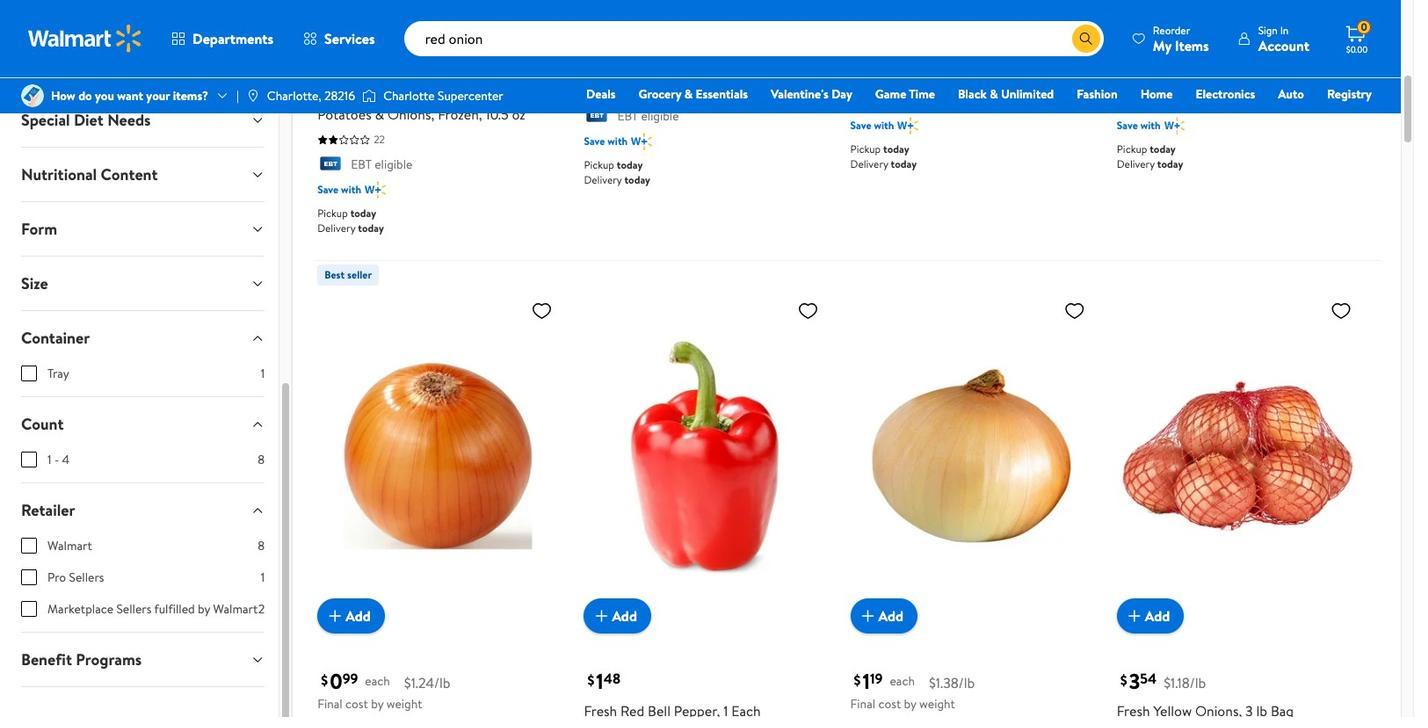 Task type: vqa. For each thing, say whether or not it's contained in the screenshot.
Power's Outdoor
no



Task type: locate. For each thing, give the bounding box(es) containing it.
1 horizontal spatial fresh
[[1117, 62, 1150, 82]]

1 each from the left
[[365, 672, 390, 690]]

auto
[[1278, 85, 1304, 103]]

charlotte
[[383, 87, 435, 105]]

 image for charlotte supercenter
[[362, 87, 376, 105]]

add to cart image up 19
[[858, 606, 879, 627]]

eligible down "22"
[[375, 156, 413, 173]]

sellers right pro
[[69, 569, 104, 586]]

with left walmart plus icon in the left of the page
[[608, 133, 628, 148]]

2 each from the left
[[890, 672, 915, 690]]

add button up 54
[[1117, 599, 1184, 634]]

3 inside $ 3 87 36.9 ¢/oz green giant restaurant style mixed vegetables with asparagus, red potatoes & onions, frozen, 10.5 oz
[[330, 27, 341, 57]]

each
[[1287, 62, 1316, 82]]

$ left 19
[[854, 670, 861, 690]]

$ left 88
[[1121, 31, 1128, 50]]

1 horizontal spatial 0
[[1129, 27, 1142, 57]]

weight down $1.24/lb
[[387, 696, 422, 713]]

each right 99
[[365, 672, 390, 690]]

pickup today delivery today down game at right top
[[851, 142, 917, 172]]

add to cart image up 99
[[325, 606, 346, 627]]

count tab
[[7, 397, 279, 451]]

pickup today delivery today down home link
[[1117, 142, 1184, 172]]

0 vertical spatial onions,
[[914, 62, 961, 82]]

& left per
[[684, 85, 693, 103]]

2 horizontal spatial ebt image
[[1117, 93, 1143, 110]]

0 horizontal spatial 0
[[330, 667, 342, 696]]

ebt image
[[851, 93, 877, 110], [1117, 93, 1143, 110], [584, 108, 610, 126]]

fresh
[[851, 62, 884, 82], [1117, 62, 1150, 82]]

day
[[832, 85, 852, 103]]

$ inside $ 0 99 each
[[321, 670, 328, 690]]

each for 0
[[365, 672, 390, 690]]

pickup today delivery today down walmart plus icon in the left of the page
[[584, 157, 650, 187]]

ebt down my
[[1150, 91, 1171, 109]]

add button up 19
[[851, 599, 918, 634]]

 image down giant on the top left
[[362, 87, 376, 105]]

0 for $ 0 88
[[1129, 27, 1142, 57]]

each
[[365, 672, 390, 690], [890, 672, 915, 690]]

walmart plus image down home link
[[1164, 117, 1185, 135]]

0 horizontal spatial ebt image
[[584, 108, 610, 126]]

&
[[684, 85, 693, 103], [990, 85, 998, 103], [375, 105, 384, 124]]

4 add from the left
[[1145, 607, 1170, 626]]

4
[[62, 451, 70, 469]]

add to cart image for 19
[[858, 606, 879, 627]]

save left walmart plus icon in the left of the page
[[584, 133, 605, 148]]

red up game time on the top right of page
[[887, 62, 911, 82]]

onions, inside 3 fresh red onions, 3 lb bag
[[914, 62, 961, 82]]

grocery & essentials
[[639, 85, 748, 103]]

vegetables
[[317, 84, 384, 103]]

green inside $ 3 87 36.9 ¢/oz green giant restaurant style mixed vegetables with asparagus, red potatoes & onions, frozen, 10.5 oz
[[317, 62, 355, 82]]

1 horizontal spatial green
[[1154, 62, 1191, 82]]

|
[[236, 87, 239, 105]]

2 horizontal spatial cost
[[879, 696, 901, 713]]

final inside $1.24/lb final cost by weight
[[317, 696, 343, 713]]

2 add to cart image from the left
[[591, 606, 612, 627]]

cost inside "1 final cost by weight jumbo red onions per pound, whole"
[[612, 56, 635, 74]]

save with down home link
[[1117, 118, 1161, 133]]

1 vertical spatial 8
[[258, 537, 265, 555]]

save down ebt image
[[317, 182, 339, 197]]

by inside "retailer" group
[[198, 600, 210, 618]]

0 horizontal spatial final
[[317, 696, 343, 713]]

ebt left time
[[884, 91, 905, 109]]

green
[[317, 62, 355, 82], [1154, 62, 1191, 82]]

0 horizontal spatial  image
[[21, 84, 44, 107]]

onions, up time
[[914, 62, 961, 82]]

 image
[[21, 84, 44, 107], [362, 87, 376, 105]]

1 horizontal spatial red
[[628, 78, 652, 97]]

0 horizontal spatial sellers
[[69, 569, 104, 586]]

add button for fresh yellow onions, 3 lb bag image
[[1117, 599, 1184, 634]]

benefit programs tab
[[7, 633, 279, 687]]

walmart left 2
[[213, 600, 258, 618]]

game
[[875, 85, 907, 103]]

save for jumbo red onions per pound, whole
[[584, 133, 605, 148]]

$ inside $ 1 48
[[588, 670, 595, 690]]

1 - 4
[[47, 451, 70, 469]]

pickup down "day"
[[851, 142, 881, 157]]

fashion
[[1077, 85, 1118, 103]]

one
[[1237, 110, 1264, 127]]

walmart plus image down "22"
[[365, 181, 385, 199]]

& for grocery
[[684, 85, 693, 103]]

save down home link
[[1117, 118, 1138, 133]]

8 inside "retailer" group
[[258, 537, 265, 555]]

1 horizontal spatial walmart
[[213, 600, 258, 618]]

each inside $ 0 99 each
[[365, 672, 390, 690]]

final inside "1 final cost by weight jumbo red onions per pound, whole"
[[584, 56, 609, 74]]

2 8 from the top
[[258, 537, 265, 555]]

retailer
[[21, 499, 75, 521]]

2 horizontal spatial final
[[851, 696, 876, 713]]

save with
[[851, 118, 894, 133], [1117, 118, 1161, 133], [584, 133, 628, 148], [317, 182, 361, 197]]

cost inside $1.24/lb final cost by weight
[[346, 696, 368, 713]]

auto link
[[1270, 84, 1312, 104]]

pickup today delivery today up best seller
[[317, 206, 384, 236]]

$ 1 19 each
[[854, 667, 915, 696]]

benefit programs button
[[7, 633, 279, 687]]

fresh up game at right top
[[851, 62, 884, 82]]

frozen,
[[438, 105, 482, 124]]

1 horizontal spatial  image
[[362, 87, 376, 105]]

size button
[[7, 257, 279, 310]]

fresh green onions bunch, each
[[1117, 62, 1316, 82]]

ebt eligible down fresh green onions bunch, each at the top of the page
[[1150, 91, 1212, 109]]

0 horizontal spatial walmart
[[47, 537, 92, 555]]

$ 1 48
[[588, 667, 621, 696]]

$ inside $ 3 54 $1.18/lb
[[1121, 670, 1128, 690]]

red inside $ 3 87 36.9 ¢/oz green giant restaurant style mixed vegetables with asparagus, red potatoes & onions, frozen, 10.5 oz
[[486, 84, 510, 103]]

delivery up 'best'
[[317, 221, 355, 236]]

account
[[1259, 36, 1310, 55]]

seller
[[347, 268, 372, 282]]

0 horizontal spatial weight
[[387, 696, 422, 713]]

2 horizontal spatial 0
[[1361, 20, 1367, 34]]

walmart plus image down game time on the top right of page
[[898, 117, 918, 135]]

fresh yellow onions, 3 lb bag image
[[1117, 293, 1359, 620]]

final for final cost by weight
[[584, 56, 609, 74]]

2 horizontal spatial &
[[990, 85, 998, 103]]

red right jumbo
[[628, 78, 652, 97]]

$1.24/lb final cost by weight
[[317, 674, 451, 713]]

delivery for fresh red onions, 3 lb bag
[[851, 157, 888, 172]]

valentine's day link
[[763, 84, 860, 104]]

& right black
[[990, 85, 998, 103]]

$ inside $ 3 87 36.9 ¢/oz green giant restaurant style mixed vegetables with asparagus, red potatoes & onions, frozen, 10.5 oz
[[321, 31, 328, 50]]

pro sellers
[[47, 569, 104, 586]]

1 add button from the left
[[317, 599, 385, 634]]

final down 99
[[317, 696, 343, 713]]

1 vertical spatial sellers
[[116, 600, 152, 618]]

36.9
[[363, 34, 389, 54]]

3 add button from the left
[[851, 599, 918, 634]]

add button for fresh whole yellow onions, each 'image'
[[317, 599, 385, 634]]

black
[[958, 85, 987, 103]]

weight inside $1.24/lb final cost by weight
[[387, 696, 422, 713]]

with down home link
[[1141, 118, 1161, 133]]

1 horizontal spatial each
[[890, 672, 915, 690]]

weight up the grocery
[[653, 56, 689, 74]]

ebt eligible down "22"
[[351, 156, 413, 173]]

add button for fresh red bell pepper, 1 each image
[[584, 599, 651, 634]]

ebt for fresh red onions, 3 lb bag
[[884, 91, 905, 109]]

final down 19
[[851, 696, 876, 713]]

sellers
[[69, 569, 104, 586], [116, 600, 152, 618]]

0 vertical spatial sellers
[[69, 569, 104, 586]]

registry
[[1327, 85, 1372, 103]]

1 green from the left
[[317, 62, 355, 82]]

with down game at right top
[[874, 118, 894, 133]]

$ left 87
[[321, 31, 328, 50]]

eligible for jumbo red onions per pound, whole
[[641, 107, 679, 124]]

4 add button from the left
[[1117, 599, 1184, 634]]

reorder
[[1153, 22, 1190, 37]]

add for fresh whole yellow onions, each 'image'
[[346, 607, 371, 626]]

home
[[1141, 85, 1173, 103]]

cost down 99
[[346, 696, 368, 713]]

2 add button from the left
[[584, 599, 651, 634]]

each right 19
[[890, 672, 915, 690]]

pickup for jumbo red onions per pound, whole
[[584, 157, 614, 172]]

ebt for jumbo red onions per pound, whole
[[617, 107, 638, 124]]

red up 10.5 on the left of page
[[486, 84, 510, 103]]

eligible right game at right top
[[908, 91, 946, 109]]

eligible down fresh green onions bunch, each at the top of the page
[[1174, 91, 1212, 109]]

green up home link
[[1154, 62, 1191, 82]]

3
[[330, 27, 341, 57], [863, 27, 874, 57], [965, 62, 972, 82], [1129, 667, 1140, 696]]

delivery down game at right top
[[851, 157, 888, 172]]

2 horizontal spatial weight
[[920, 696, 955, 713]]

registry link
[[1319, 84, 1380, 104]]

3 add from the left
[[879, 607, 904, 626]]

1 8 from the top
[[258, 451, 265, 469]]

save for fresh red onions, 3 lb bag
[[851, 118, 872, 133]]

save with left walmart plus icon in the left of the page
[[584, 133, 628, 148]]

special diet needs button
[[7, 93, 279, 147]]

delivery down "deals" link
[[584, 172, 622, 187]]

save with down game at right top
[[851, 118, 894, 133]]

with down giant on the top left
[[388, 84, 414, 103]]

grocery & essentials link
[[631, 84, 756, 104]]

onions, down charlotte
[[388, 105, 435, 124]]

ebt eligible down 3 fresh red onions, 3 lb bag
[[884, 91, 946, 109]]

supercenter
[[438, 87, 503, 105]]

 image for how do you want your items?
[[21, 84, 44, 107]]

2 horizontal spatial add to cart image
[[858, 606, 879, 627]]

add to cart image
[[325, 606, 346, 627], [591, 606, 612, 627], [858, 606, 879, 627]]

2
[[258, 600, 265, 618]]

add to cart image up the 48
[[591, 606, 612, 627]]

nutritional content button
[[7, 148, 279, 201]]

final up jumbo
[[584, 56, 609, 74]]

sign
[[1259, 22, 1278, 37]]

Search search field
[[404, 21, 1104, 56]]

final inside $1.38/lb final cost by weight
[[851, 696, 876, 713]]

by for marketplace
[[198, 600, 210, 618]]

save with for jumbo red onions per pound, whole
[[584, 133, 628, 148]]

1 horizontal spatial onions,
[[914, 62, 961, 82]]

$ for $ 1 19 each
[[854, 670, 861, 690]]

weight inside "1 final cost by weight jumbo red onions per pound, whole"
[[653, 56, 689, 74]]

eligible for fresh red onions, 3 lb bag
[[908, 91, 946, 109]]

1 horizontal spatial &
[[684, 85, 693, 103]]

weight inside $1.38/lb final cost by weight
[[920, 696, 955, 713]]

None checkbox
[[21, 601, 37, 617]]

retailer group
[[21, 537, 265, 632]]

ebt up walmart plus icon in the left of the page
[[617, 107, 638, 124]]

final
[[584, 56, 609, 74], [317, 696, 343, 713], [851, 696, 876, 713]]

 image
[[246, 89, 260, 103]]

weight down $1.38/lb on the right of page
[[920, 696, 955, 713]]

$ left the 48
[[588, 670, 595, 690]]

each for 1
[[890, 672, 915, 690]]

giant
[[359, 62, 392, 82]]

3 up game time "link"
[[863, 27, 874, 57]]

in
[[1280, 22, 1289, 37]]

cost inside $1.38/lb final cost by weight
[[879, 696, 901, 713]]

1 horizontal spatial ebt image
[[851, 93, 877, 110]]

add up 54
[[1145, 607, 1170, 626]]

0 horizontal spatial onions,
[[388, 105, 435, 124]]

0 horizontal spatial cost
[[346, 696, 368, 713]]

add up 99
[[346, 607, 371, 626]]

add button for fresh whole sweet onion, each image
[[851, 599, 918, 634]]

None checkbox
[[21, 366, 37, 381], [21, 452, 37, 468], [21, 538, 37, 554], [21, 570, 37, 585], [21, 366, 37, 381], [21, 452, 37, 468], [21, 538, 37, 554], [21, 570, 37, 585]]

1 horizontal spatial walmart plus image
[[898, 117, 918, 135]]

8 for walmart
[[258, 537, 265, 555]]

my
[[1153, 36, 1172, 55]]

walmart up pro sellers
[[47, 537, 92, 555]]

each inside $ 1 19 each
[[890, 672, 915, 690]]

form tab
[[7, 202, 279, 256]]

delivery down home link
[[1117, 157, 1155, 172]]

ebt eligible for fresh red onions, 3 lb bag
[[884, 91, 946, 109]]

onions left per
[[656, 78, 699, 97]]

2 horizontal spatial red
[[887, 62, 911, 82]]

ebt eligible down the grocery
[[617, 107, 679, 124]]

best seller
[[325, 268, 372, 282]]

home link
[[1133, 84, 1181, 104]]

with for fresh red onions, 3 lb bag
[[874, 118, 894, 133]]

save down "day"
[[851, 118, 872, 133]]

onions,
[[914, 62, 961, 82], [388, 105, 435, 124]]

ebt right ebt image
[[351, 156, 372, 173]]

3 left the 36.9
[[330, 27, 341, 57]]

today
[[883, 142, 909, 157], [1150, 142, 1176, 157], [891, 157, 917, 172], [1157, 157, 1184, 172], [617, 157, 643, 172], [624, 172, 650, 187], [350, 206, 376, 221], [358, 221, 384, 236]]

1 horizontal spatial add to cart image
[[591, 606, 612, 627]]

with inside $ 3 87 36.9 ¢/oz green giant restaurant style mixed vegetables with asparagus, red potatoes & onions, frozen, 10.5 oz
[[388, 84, 414, 103]]

2 add from the left
[[612, 607, 637, 626]]

$ left 99
[[321, 670, 328, 690]]

1 horizontal spatial cost
[[612, 56, 635, 74]]

game time link
[[867, 84, 943, 104]]

0 horizontal spatial &
[[375, 105, 384, 124]]

0 horizontal spatial each
[[365, 672, 390, 690]]

by inside $1.24/lb final cost by weight
[[371, 696, 384, 713]]

items?
[[173, 87, 208, 105]]

1 add from the left
[[346, 607, 371, 626]]

cost down 19
[[879, 696, 901, 713]]

sellers for marketplace
[[116, 600, 152, 618]]

1 inside "1 final cost by weight jumbo red onions per pound, whole"
[[596, 27, 604, 57]]

size tab
[[7, 257, 279, 310]]

cost up jumbo
[[612, 56, 635, 74]]

add up 19
[[879, 607, 904, 626]]

weight for 1
[[653, 56, 689, 74]]

$ for $ 3 87 36.9 ¢/oz green giant restaurant style mixed vegetables with asparagus, red potatoes & onions, frozen, 10.5 oz
[[321, 31, 328, 50]]

1 horizontal spatial sellers
[[116, 600, 152, 618]]

1 horizontal spatial weight
[[653, 56, 689, 74]]

add button up 99
[[317, 599, 385, 634]]

1 vertical spatial onions,
[[388, 105, 435, 124]]

save with down ebt image
[[317, 182, 361, 197]]

3 add to cart image from the left
[[858, 606, 879, 627]]

2 horizontal spatial walmart plus image
[[1164, 117, 1185, 135]]

0 horizontal spatial fresh
[[851, 62, 884, 82]]

whole
[[771, 78, 810, 97]]

pickup today delivery today for fresh green onions bunch, each
[[1117, 142, 1184, 172]]

by inside "1 final cost by weight jumbo red onions per pound, whole"
[[638, 56, 650, 74]]

cost
[[612, 56, 635, 74], [346, 696, 368, 713], [879, 696, 901, 713]]

ebt eligible for jumbo red onions per pound, whole
[[617, 107, 679, 124]]

$ left 54
[[1121, 670, 1128, 690]]

2 green from the left
[[1154, 62, 1191, 82]]

green up the 28216
[[317, 62, 355, 82]]

$ inside $ 0 88
[[1121, 31, 1128, 50]]

$1.38/lb
[[929, 674, 975, 693]]

eligible
[[908, 91, 946, 109], [1174, 91, 1212, 109], [641, 107, 679, 124], [375, 156, 413, 173]]

2 fresh from the left
[[1117, 62, 1150, 82]]

time
[[909, 85, 935, 103]]

0 horizontal spatial green
[[317, 62, 355, 82]]

sign in to add to favorites list, fresh yellow onions, 3 lb bag image
[[1331, 300, 1352, 322]]

0 horizontal spatial red
[[486, 84, 510, 103]]

ebt eligible for fresh green onions bunch, each
[[1150, 91, 1212, 109]]

onions up electronics link
[[1195, 62, 1238, 82]]

services button
[[288, 18, 390, 60]]

by for $1.24/lb
[[371, 696, 384, 713]]

nutritional
[[21, 163, 97, 185]]

0 vertical spatial 8
[[258, 451, 265, 469]]

$ inside $ 1 19 each
[[854, 670, 861, 690]]

add up the 48
[[612, 607, 637, 626]]

fresh down $ 0 88
[[1117, 62, 1150, 82]]

pickup down home link
[[1117, 142, 1147, 157]]

0 horizontal spatial onions
[[656, 78, 699, 97]]

sellers left fulfilled
[[116, 600, 152, 618]]

walmart plus image
[[898, 117, 918, 135], [1164, 117, 1185, 135], [365, 181, 385, 199]]

by
[[638, 56, 650, 74], [198, 600, 210, 618], [371, 696, 384, 713], [904, 696, 917, 713]]

charlotte, 28216
[[267, 87, 355, 105]]

88
[[1142, 30, 1158, 50]]

add button
[[317, 599, 385, 634], [584, 599, 651, 634], [851, 599, 918, 634], [1117, 599, 1184, 634]]

1 fresh from the left
[[851, 62, 884, 82]]

8
[[258, 451, 265, 469], [258, 537, 265, 555]]

& inside $ 3 87 36.9 ¢/oz green giant restaurant style mixed vegetables with asparagus, red potatoes & onions, frozen, 10.5 oz
[[375, 105, 384, 124]]

walmart image
[[28, 25, 142, 53]]

cost for final cost by weight
[[612, 56, 635, 74]]

0 horizontal spatial add to cart image
[[325, 606, 346, 627]]

 image up special
[[21, 84, 44, 107]]

cost for 1
[[879, 696, 901, 713]]

1 horizontal spatial final
[[584, 56, 609, 74]]

& up "22"
[[375, 105, 384, 124]]

by inside $1.38/lb final cost by weight
[[904, 696, 917, 713]]

$
[[321, 31, 328, 50], [1121, 31, 1128, 50], [321, 670, 328, 690], [588, 670, 595, 690], [854, 670, 861, 690], [1121, 670, 1128, 690]]

add button up the 48
[[584, 599, 651, 634]]

benefit programs
[[21, 649, 142, 671]]

eligible down the grocery
[[641, 107, 679, 124]]

pickup down "deals" link
[[584, 157, 614, 172]]

48
[[604, 670, 621, 689]]



Task type: describe. For each thing, give the bounding box(es) containing it.
unlimited
[[1001, 85, 1054, 103]]

game time
[[875, 85, 935, 103]]

container tab
[[7, 311, 279, 365]]

¢/oz
[[392, 34, 418, 54]]

0 vertical spatial walmart
[[47, 537, 92, 555]]

size
[[21, 272, 48, 294]]

save for fresh green onions bunch, each
[[1117, 118, 1138, 133]]

10.5
[[486, 105, 509, 124]]

fashion link
[[1069, 84, 1126, 104]]

walmart plus image
[[631, 133, 652, 150]]

1 vertical spatial walmart
[[213, 600, 258, 618]]

essentials
[[696, 85, 748, 103]]

fresh inside 3 fresh red onions, 3 lb bag
[[851, 62, 884, 82]]

reorder my items
[[1153, 22, 1209, 55]]

search icon image
[[1079, 32, 1093, 46]]

$ 0 88
[[1121, 27, 1158, 57]]

add for fresh red bell pepper, 1 each image
[[612, 607, 637, 626]]

sign in to add to favorites list, fresh whole sweet onion, each image
[[1064, 300, 1085, 322]]

1 final cost by weight jumbo red onions per pound, whole
[[584, 27, 810, 97]]

cost for 0
[[346, 696, 368, 713]]

onions inside "1 final cost by weight jumbo red onions per pound, whole"
[[656, 78, 699, 97]]

ebt image for 0
[[1117, 93, 1143, 110]]

diet
[[74, 109, 104, 131]]

tray
[[47, 365, 69, 382]]

0 horizontal spatial walmart plus image
[[365, 181, 385, 199]]

retailer button
[[7, 483, 279, 537]]

lb
[[975, 62, 987, 82]]

eligible for fresh green onions bunch, each
[[1174, 91, 1212, 109]]

with for jumbo red onions per pound, whole
[[608, 133, 628, 148]]

by for $1.38/lb
[[904, 696, 917, 713]]

final for 1
[[851, 696, 876, 713]]

bunch,
[[1242, 62, 1283, 82]]

count button
[[7, 397, 279, 451]]

$ for $ 0 88
[[1121, 31, 1128, 50]]

fresh whole yellow onions, each image
[[317, 293, 559, 620]]

best
[[325, 268, 345, 282]]

how do you want your items?
[[51, 87, 208, 105]]

pickup today delivery today for fresh red onions, 3 lb bag
[[851, 142, 917, 172]]

$ 0 99 each
[[321, 667, 390, 696]]

1 add to cart image from the left
[[325, 606, 346, 627]]

onions, inside $ 3 87 36.9 ¢/oz green giant restaurant style mixed vegetables with asparagus, red potatoes & onions, frozen, 10.5 oz
[[388, 105, 435, 124]]

none checkbox inside "retailer" group
[[21, 601, 37, 617]]

walmart plus image for fresh green onions bunch, each
[[1164, 117, 1185, 135]]

special diet needs
[[21, 109, 151, 131]]

3 fresh red onions, 3 lb bag
[[851, 27, 1013, 82]]

3 left lb
[[965, 62, 972, 82]]

deals link
[[578, 84, 624, 104]]

form
[[21, 218, 57, 240]]

your
[[146, 87, 170, 105]]

do
[[78, 87, 92, 105]]

departments
[[193, 29, 273, 48]]

you
[[95, 87, 114, 105]]

pickup for fresh red onions, 3 lb bag
[[851, 142, 881, 157]]

add to cart image
[[1124, 606, 1145, 627]]

sign in to add to favorites list, fresh red bell pepper, 1 each image
[[798, 300, 819, 322]]

marketplace sellers fulfilled by walmart 2
[[47, 600, 265, 618]]

pickup down ebt image
[[317, 206, 348, 221]]

weight for $1.38/lb
[[920, 696, 955, 713]]

special diet needs tab
[[7, 93, 279, 147]]

3 left $1.18/lb in the bottom of the page
[[1129, 667, 1140, 696]]

$ for $ 0 99 each
[[321, 670, 328, 690]]

weight for $1.24/lb
[[387, 696, 422, 713]]

& for black
[[990, 85, 998, 103]]

electronics link
[[1188, 84, 1263, 104]]

87
[[341, 30, 356, 50]]

asparagus,
[[417, 84, 483, 103]]

$1.38/lb final cost by weight
[[851, 674, 975, 713]]

0 for $ 0 99 each
[[330, 667, 342, 696]]

add for fresh yellow onions, 3 lb bag image
[[1145, 607, 1170, 626]]

pro
[[47, 569, 66, 586]]

$1.24/lb
[[404, 674, 451, 693]]

items
[[1175, 36, 1209, 55]]

add to cart image for 48
[[591, 606, 612, 627]]

fresh whole sweet onion, each image
[[851, 293, 1092, 620]]

sign in account
[[1259, 22, 1310, 55]]

electronics
[[1196, 85, 1255, 103]]

registry one debit
[[1237, 85, 1372, 127]]

container button
[[7, 311, 279, 365]]

black & unlimited link
[[950, 84, 1062, 104]]

red inside "1 final cost by weight jumbo red onions per pound, whole"
[[628, 78, 652, 97]]

with for fresh green onions bunch, each
[[1141, 118, 1161, 133]]

28216
[[324, 87, 355, 105]]

potatoes
[[317, 105, 372, 124]]

walmart+
[[1320, 110, 1372, 127]]

fulfilled
[[154, 600, 195, 618]]

pickup today delivery today for jumbo red onions per pound, whole
[[584, 157, 650, 187]]

$1.18/lb
[[1164, 674, 1206, 693]]

$ for $ 1 48
[[588, 670, 595, 690]]

deals
[[586, 85, 616, 103]]

needs
[[107, 109, 151, 131]]

services
[[324, 29, 375, 48]]

container
[[21, 327, 90, 349]]

nutritional content
[[21, 163, 158, 185]]

ebt image
[[317, 157, 344, 174]]

grocery
[[639, 85, 681, 103]]

save with for fresh red onions, 3 lb bag
[[851, 118, 894, 133]]

99
[[342, 670, 358, 689]]

form button
[[7, 202, 279, 256]]

ebt for fresh green onions bunch, each
[[1150, 91, 1171, 109]]

content
[[101, 163, 158, 185]]

benefit
[[21, 649, 72, 671]]

restaurant
[[395, 62, 461, 82]]

with down ebt image
[[341, 182, 361, 197]]

programs
[[76, 649, 142, 671]]

0 $0.00
[[1346, 20, 1368, 55]]

pickup for fresh green onions bunch, each
[[1117, 142, 1147, 157]]

1 inside "retailer" group
[[261, 569, 265, 586]]

sellers for pro
[[69, 569, 104, 586]]

Walmart Site-Wide search field
[[404, 21, 1104, 56]]

red inside 3 fresh red onions, 3 lb bag
[[887, 62, 911, 82]]

mixed
[[498, 62, 535, 82]]

0 inside 0 $0.00
[[1361, 20, 1367, 34]]

by for 1
[[638, 56, 650, 74]]

54
[[1140, 670, 1157, 689]]

walmart plus image for fresh red onions, 3 lb bag
[[898, 117, 918, 135]]

charlotte supercenter
[[383, 87, 503, 105]]

8 for 1 - 4
[[258, 451, 265, 469]]

black & unlimited
[[958, 85, 1054, 103]]

19
[[870, 670, 883, 689]]

ebt image for final cost by weight
[[584, 108, 610, 126]]

1 horizontal spatial onions
[[1195, 62, 1238, 82]]

walmart+ link
[[1312, 109, 1380, 128]]

delivery for jumbo red onions per pound, whole
[[584, 172, 622, 187]]

final for 0
[[317, 696, 343, 713]]

how
[[51, 87, 75, 105]]

style
[[464, 62, 495, 82]]

valentine's
[[771, 85, 829, 103]]

sign in to add to favorites list, fresh whole yellow onions, each image
[[531, 300, 552, 322]]

special
[[21, 109, 70, 131]]

charlotte,
[[267, 87, 321, 105]]

save with for fresh green onions bunch, each
[[1117, 118, 1161, 133]]

fresh red bell pepper, 1 each image
[[584, 293, 826, 620]]

oz
[[512, 105, 526, 124]]

bag
[[990, 62, 1013, 82]]

departments button
[[156, 18, 288, 60]]

add for fresh whole sweet onion, each image
[[879, 607, 904, 626]]

-
[[54, 451, 59, 469]]

delivery for fresh green onions bunch, each
[[1117, 157, 1155, 172]]

retailer tab
[[7, 483, 279, 537]]

nutritional content tab
[[7, 148, 279, 201]]

22
[[374, 132, 385, 147]]

$ for $ 3 54 $1.18/lb
[[1121, 670, 1128, 690]]

pound,
[[726, 78, 768, 97]]



